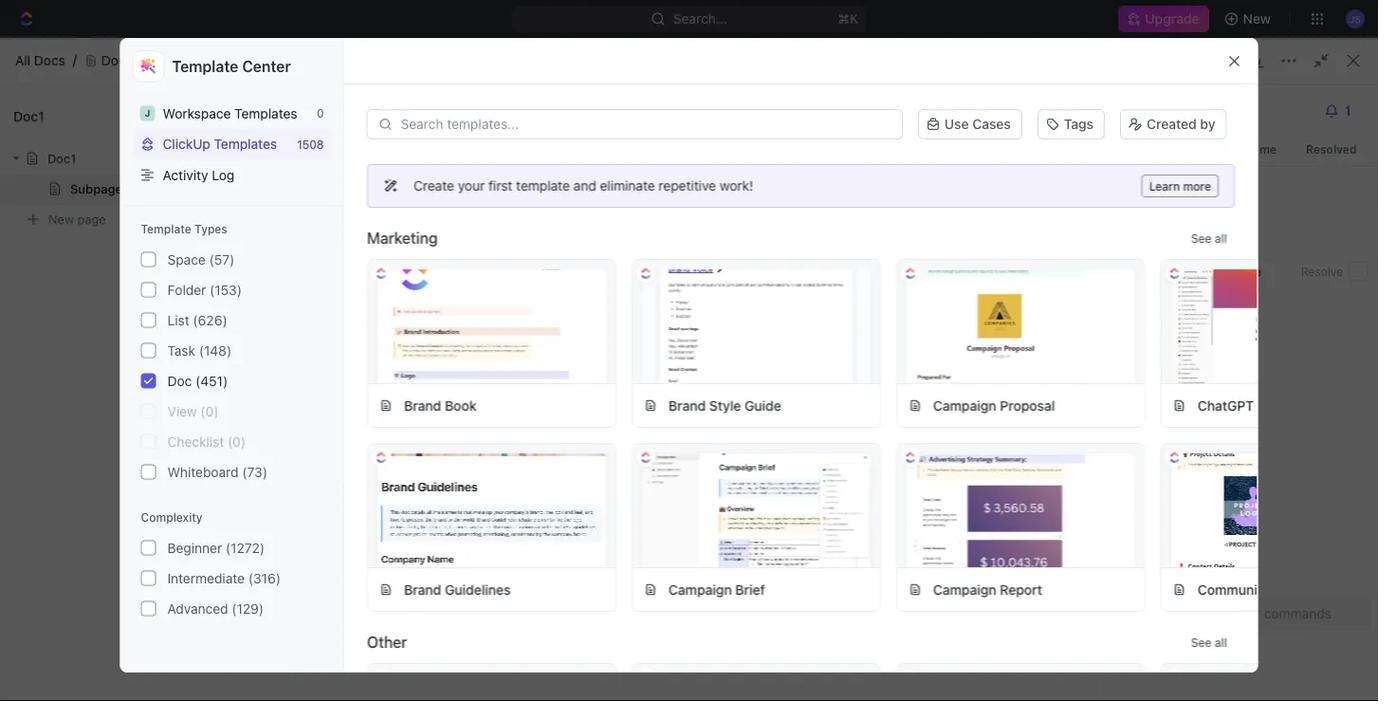 Task type: describe. For each thing, give the bounding box(es) containing it.
me
[[1260, 142, 1277, 156]]

test
[[1134, 233, 1157, 249]]

a for custom
[[327, 586, 334, 601]]

want
[[535, 44, 566, 60]]

drop files here to attach
[[1121, 351, 1260, 365]]

(129)
[[232, 601, 264, 616]]

create for create a workspace
[[299, 495, 340, 510]]

you
[[1134, 193, 1155, 207]]

enable
[[783, 44, 825, 60]]

page
[[77, 212, 106, 226]]

mind
[[315, 316, 345, 332]]

(0) for checklist (0)
[[228, 434, 246, 449]]

notifications?
[[685, 44, 770, 60]]

brand for brand book
[[404, 397, 441, 413]]

beginner
[[167, 540, 222, 556]]

space (57)
[[167, 251, 235, 267]]

add for add a custom field
[[299, 586, 323, 601]]

complexity
[[141, 511, 203, 524]]

team space tree
[[8, 359, 233, 550]]

table link
[[694, 199, 731, 226]]

learn more link
[[1141, 175, 1219, 197]]

no lists icon. image
[[772, 619, 848, 695]]

new button
[[1217, 4, 1283, 34]]

clickup
[[163, 136, 210, 152]]

resources
[[1031, 281, 1106, 299]]

1 vertical spatial doc
[[167, 373, 192, 389]]

list for list
[[478, 204, 501, 220]]

new for new
[[1243, 11, 1271, 27]]

search...
[[674, 11, 728, 27]]

style
[[709, 397, 741, 413]]

getting started
[[272, 400, 404, 423]]

2 vertical spatial docs
[[657, 281, 693, 299]]

1508
[[297, 137, 324, 151]]

john smith's workspace, , element
[[140, 106, 155, 121]]

just
[[1134, 209, 1155, 221]]

space down 'create a workspace'
[[354, 525, 392, 541]]

add for add task
[[1241, 150, 1266, 166]]

custom
[[338, 586, 385, 601]]

use cases button
[[911, 107, 1030, 141]]

chatgpt prompts for market
[[1197, 397, 1378, 413]]

create for create your first template and eliminate repetitive work!
[[413, 178, 454, 194]]

folder
[[167, 282, 206, 297]]

folder (153)
[[167, 282, 242, 297]]

and
[[573, 178, 596, 194]]

field
[[389, 586, 418, 601]]

work!
[[719, 178, 753, 194]]

intermediate (316)
[[167, 570, 281, 586]]

docs inside "link"
[[46, 192, 77, 208]]

add task
[[1241, 150, 1299, 166]]

•
[[859, 347, 865, 361]]

communication
[[1197, 582, 1296, 597]]

0
[[317, 106, 324, 120]]

1 horizontal spatial subpage1
[[168, 53, 230, 68]]

team
[[366, 616, 397, 632]]

clickup templates
[[163, 136, 277, 152]]

team space for team space link in the tree
[[46, 398, 122, 414]]

learn
[[1149, 179, 1180, 193]]

see all button for other
[[1183, 631, 1235, 654]]

add for add a task
[[299, 555, 323, 571]]

created by button
[[1120, 109, 1227, 139]]

browser
[[631, 44, 682, 60]]

a for task
[[327, 555, 334, 571]]

inbox link
[[8, 153, 233, 183]]

created by button
[[1113, 107, 1235, 141]]

agenda
[[749, 346, 795, 362]]

invite your team
[[299, 616, 397, 632]]

attach
[[1223, 351, 1260, 365]]

automations button
[[1236, 75, 1335, 103]]

started
[[341, 400, 404, 423]]

created
[[1147, 116, 1197, 132]]

calendar
[[536, 204, 592, 220]]

2 vertical spatial template
[[799, 346, 855, 362]]

campaign for campaign brief
[[668, 582, 732, 597]]

space up the 0
[[314, 81, 353, 97]]

1 vertical spatial team
[[287, 142, 352, 173]]

1 horizontal spatial team space link
[[253, 78, 358, 101]]

files
[[1152, 351, 1176, 365]]

see all for other
[[1191, 636, 1227, 649]]

you just now
[[1134, 193, 1178, 221]]

getting
[[272, 400, 337, 423]]

Advanced (129) checkbox
[[141, 601, 156, 616]]

new for new page
[[48, 212, 74, 226]]

more
[[1183, 179, 1211, 193]]

Search templates... text field
[[401, 117, 892, 132]]

tags
[[1064, 116, 1094, 132]]

chatgpt
[[1197, 397, 1254, 413]]

here
[[1179, 351, 1205, 365]]

tags button
[[1030, 107, 1113, 141]]

space down template types
[[167, 251, 206, 267]]

upgrade
[[1145, 11, 1200, 27]]

templates for clickup templates
[[214, 136, 277, 152]]

all docs
[[15, 53, 65, 68]]

resolved
[[1306, 142, 1357, 156]]

map
[[349, 316, 375, 332]]

overview
[[312, 204, 371, 220]]

folders button
[[292, 460, 1306, 482]]

see all button for marketing
[[1183, 227, 1235, 249]]

marketing
[[367, 229, 437, 247]]

calendar link
[[532, 199, 592, 226]]

for
[[1314, 397, 1331, 413]]

brand guidelines
[[404, 582, 510, 597]]

all for other
[[1214, 636, 1227, 649]]

comment for test comment
[[1161, 233, 1218, 249]]

prompts
[[1257, 397, 1310, 413]]

brand book
[[404, 397, 476, 413]]

assigned to
[[1153, 265, 1216, 278]]

created by
[[1147, 116, 1216, 132]]

0 vertical spatial doc
[[883, 346, 907, 362]]

create for create a space
[[299, 525, 340, 541]]

1 vertical spatial workspace
[[354, 495, 422, 510]]

(148)
[[199, 342, 232, 358]]

other
[[367, 633, 407, 651]]

0 vertical spatial docs
[[34, 53, 65, 68]]

see all for marketing
[[1191, 231, 1227, 245]]

task (148)
[[167, 342, 232, 358]]

onboarding checklist button element
[[265, 664, 280, 679]]

share
[[1180, 81, 1217, 97]]

campaign for campaign proposal
[[933, 397, 996, 413]]

0 horizontal spatial task
[[167, 342, 195, 358]]

(626)
[[193, 312, 227, 328]]

team space link inside tree
[[46, 391, 230, 421]]



Task type: locate. For each thing, give the bounding box(es) containing it.
template left types
[[141, 222, 191, 236]]

1 horizontal spatial task
[[1270, 150, 1299, 166]]

list
[[478, 204, 501, 220], [167, 312, 189, 328]]

all
[[1214, 231, 1227, 245], [1214, 636, 1227, 649]]

repetitive
[[658, 178, 716, 194]]

docs right all
[[34, 53, 65, 68]]

intermediate
[[167, 570, 245, 586]]

do
[[488, 44, 506, 60]]

1 vertical spatial comment
[[1161, 233, 1218, 249]]

docs up untitled
[[657, 281, 693, 299]]

0 vertical spatial see all
[[1191, 231, 1227, 245]]

1 vertical spatial create
[[299, 495, 340, 510]]

0 horizontal spatial new
[[48, 212, 74, 226]]

task
[[1270, 150, 1299, 166], [167, 342, 195, 358]]

0 vertical spatial doc1
[[101, 53, 132, 68]]

1 see all from the top
[[1191, 231, 1227, 245]]

1 horizontal spatial doc1
[[47, 151, 76, 166]]

all up assigned to
[[1214, 231, 1227, 245]]

1 vertical spatial your
[[335, 616, 362, 632]]

list link
[[474, 199, 501, 226]]

1 vertical spatial doc1
[[13, 109, 44, 124]]

beginner (1272)
[[167, 540, 265, 556]]

0 vertical spatial workspace
[[163, 105, 231, 121]]

first
[[488, 178, 512, 194]]

(0)
[[201, 403, 219, 419], [228, 434, 246, 449]]

0 vertical spatial add
[[1241, 150, 1266, 166]]

team space link down doc (451)
[[46, 391, 230, 421]]

2 horizontal spatial subpage1
[[340, 155, 516, 200]]

template down untitled link on the top
[[799, 346, 855, 362]]

0 vertical spatial see
[[1191, 231, 1211, 245]]

2 horizontal spatial doc1
[[101, 53, 132, 68]]

your for invite
[[335, 616, 362, 632]]

space left view
[[83, 398, 122, 414]]

campaign left the brief
[[668, 582, 732, 597]]

add a task
[[299, 555, 363, 571]]

0 vertical spatial team space link
[[253, 78, 358, 101]]

team space link up the 0
[[253, 78, 358, 101]]

campaign left report
[[933, 582, 996, 597]]

0 horizontal spatial team space link
[[46, 391, 230, 421]]

overview link
[[308, 199, 371, 226]]

to
[[569, 44, 582, 60], [1245, 142, 1257, 156], [1205, 265, 1216, 278], [1208, 351, 1220, 365]]

(73)
[[242, 464, 267, 480]]

1 vertical spatial docs
[[46, 192, 77, 208]]

whiteboard
[[167, 464, 239, 480]]

create down folders
[[299, 495, 340, 510]]

brand left book
[[404, 397, 441, 413]]

comment up assigned to
[[1161, 233, 1218, 249]]

0 horizontal spatial doc
[[167, 373, 192, 389]]

add inside button
[[1241, 150, 1266, 166]]

task left (148)
[[167, 342, 195, 358]]

folders
[[293, 462, 347, 480]]

add a custom field
[[299, 586, 418, 601]]

1 see from the top
[[1191, 231, 1211, 245]]

space up board link
[[358, 142, 434, 173]]

assigned to me
[[1191, 142, 1277, 156]]

2/5
[[294, 665, 310, 676]]

(0) up '(73)'
[[228, 434, 246, 449]]

assigned for assigned to me
[[1191, 142, 1242, 156]]

list down folder
[[167, 312, 189, 328]]

see all up assigned to
[[1191, 231, 1227, 245]]

1 horizontal spatial (0)
[[228, 434, 246, 449]]

doc1 right all docs at top left
[[101, 53, 132, 68]]

0 vertical spatial templates
[[234, 105, 298, 121]]

board link
[[402, 199, 443, 226]]

subpage1 up board
[[340, 155, 516, 200]]

assigned up resources button
[[1153, 265, 1202, 278]]

task
[[338, 555, 363, 571]]

comment right 1
[[371, 131, 428, 147]]

your down add a custom field
[[335, 616, 362, 632]]

see all
[[1191, 231, 1227, 245], [1191, 636, 1227, 649]]

to left me
[[1245, 142, 1257, 156]]

1 vertical spatial assigned
[[1153, 265, 1202, 278]]

0 vertical spatial assigned
[[1191, 142, 1242, 156]]

see
[[1191, 231, 1211, 245], [1191, 636, 1211, 649]]

create up board
[[413, 178, 454, 194]]

brand left guidelines
[[404, 582, 441, 597]]

resolve
[[1301, 265, 1343, 278]]

view
[[167, 403, 197, 419]]

0 vertical spatial create
[[413, 178, 454, 194]]

subpage1 up page at the left
[[70, 182, 128, 196]]

0 vertical spatial team space
[[277, 81, 353, 97]]

table
[[697, 204, 731, 220]]

all
[[15, 53, 30, 68]]

0 vertical spatial new
[[1243, 11, 1271, 27]]

2 vertical spatial create
[[299, 525, 340, 541]]

to down test comment
[[1205, 265, 1216, 278]]

1 horizontal spatial new
[[1243, 11, 1271, 27]]

1 vertical spatial all
[[1214, 636, 1227, 649]]

2 all from the top
[[1214, 636, 1227, 649]]

1 vertical spatial task
[[167, 342, 195, 358]]

you
[[509, 44, 532, 60]]

⌘k
[[838, 11, 859, 27]]

brand for brand style guide
[[668, 397, 706, 413]]

1 all from the top
[[1214, 231, 1227, 245]]

Intermediate (316) checkbox
[[141, 571, 156, 586]]

whiteboard (73)
[[167, 464, 267, 480]]

list for list (626)
[[167, 312, 189, 328]]

(0) for view (0)
[[201, 403, 219, 419]]

list inside the "list" link
[[478, 204, 501, 220]]

2 vertical spatial team
[[46, 398, 79, 414]]

(0) right view
[[201, 403, 219, 419]]

onboarding checklist button image
[[265, 664, 280, 679]]

Beginner (1272) checkbox
[[141, 540, 156, 556]]

0 horizontal spatial doc1
[[13, 109, 44, 124]]

task left resolved
[[1270, 150, 1299, 166]]

0 vertical spatial comment
[[371, 131, 428, 147]]

create up add a task
[[299, 525, 340, 541]]

a for workspace
[[343, 495, 350, 510]]

1 vertical spatial (0)
[[228, 434, 246, 449]]

0 vertical spatial template
[[172, 57, 238, 75]]

gantt link
[[624, 199, 662, 226]]

1 vertical spatial list
[[167, 312, 189, 328]]

market
[[1335, 397, 1378, 413]]

comments
[[1115, 101, 1200, 121]]

1 horizontal spatial your
[[457, 178, 485, 194]]

create a space
[[299, 525, 392, 541]]

0 horizontal spatial list
[[167, 312, 189, 328]]

book
[[444, 397, 476, 413]]

2 vertical spatial add
[[299, 586, 323, 601]]

learn more
[[1149, 179, 1211, 193]]

list down first
[[478, 204, 501, 220]]

1 vertical spatial team space link
[[46, 391, 230, 421]]

all for marketing
[[1214, 231, 1227, 245]]

projects button
[[288, 494, 544, 541]]

team space link
[[253, 78, 358, 101], [46, 391, 230, 421]]

see all button up assigned to
[[1183, 227, 1235, 249]]

(153)
[[210, 282, 242, 297]]

2 see all button from the top
[[1183, 631, 1235, 654]]

to right want
[[569, 44, 582, 60]]

campaign report
[[933, 582, 1042, 597]]

brand for brand guidelines
[[404, 582, 441, 597]]

space inside tree
[[83, 398, 122, 414]]

hide
[[835, 44, 864, 60]]

0 vertical spatial list
[[478, 204, 501, 220]]

2 see all from the top
[[1191, 636, 1227, 649]]

assigned down the 'by'
[[1191, 142, 1242, 156]]

docs up new page
[[46, 192, 77, 208]]

a up task
[[343, 525, 350, 541]]

2 see from the top
[[1191, 636, 1211, 649]]

see for marketing
[[1191, 231, 1211, 245]]

doc
[[883, 346, 907, 362], [167, 373, 192, 389]]

use
[[945, 116, 969, 132]]

None checkbox
[[141, 252, 156, 267], [141, 313, 156, 328], [141, 343, 156, 358], [141, 434, 156, 449], [141, 252, 156, 267], [141, 313, 156, 328], [141, 343, 156, 358], [141, 434, 156, 449]]

campaign for campaign report
[[933, 582, 996, 597]]

1 vertical spatial add
[[299, 555, 323, 571]]

sidebar navigation
[[0, 66, 242, 701]]

campaign right communication
[[1299, 582, 1363, 597]]

0 vertical spatial task
[[1270, 150, 1299, 166]]

board
[[406, 204, 443, 220]]

all docs link
[[15, 53, 65, 69]]

templates up activity log button
[[214, 136, 277, 152]]

checklist
[[167, 434, 224, 449]]

0 horizontal spatial workspace
[[163, 105, 231, 121]]

automations
[[1246, 81, 1325, 97]]

eliminate
[[600, 178, 655, 194]]

template types
[[141, 222, 228, 236]]

guidelines
[[444, 582, 510, 597]]

projects
[[329, 509, 381, 525]]

template for template center
[[172, 57, 238, 75]]

0 horizontal spatial comment
[[371, 131, 428, 147]]

workspace
[[163, 105, 231, 121], [354, 495, 422, 510]]

see all button down communication
[[1183, 631, 1235, 654]]

team inside tree
[[46, 398, 79, 414]]

1 vertical spatial see
[[1191, 636, 1211, 649]]

mind map link
[[281, 309, 602, 339]]

create your first template and eliminate repetitive work!
[[413, 178, 753, 194]]

0 vertical spatial (0)
[[201, 403, 219, 419]]

see up assigned to
[[1191, 231, 1211, 245]]

1 vertical spatial new
[[48, 212, 74, 226]]

1 horizontal spatial list
[[478, 204, 501, 220]]

campaign
[[933, 397, 996, 413], [668, 582, 732, 597], [933, 582, 996, 597], [1299, 582, 1363, 597]]

2 vertical spatial team space
[[46, 398, 122, 414]]

template
[[172, 57, 238, 75], [141, 222, 191, 236], [799, 346, 855, 362]]

team space for team space link to the right
[[277, 81, 353, 97]]

checklist (0)
[[167, 434, 246, 449]]

reply
[[1134, 299, 1164, 312]]

1 see all button from the top
[[1183, 227, 1235, 249]]

campaign proposal
[[933, 397, 1055, 413]]

mind map
[[315, 316, 375, 332]]

1 comment
[[361, 131, 428, 147]]

0 vertical spatial all
[[1214, 231, 1227, 245]]

(316)
[[248, 570, 281, 586]]

0 horizontal spatial your
[[335, 616, 362, 632]]

assigned for assigned to
[[1153, 265, 1202, 278]]

in
[[869, 346, 879, 362]]

guide
[[744, 397, 781, 413]]

1 vertical spatial team space
[[287, 142, 440, 173]]

(57)
[[209, 251, 235, 267]]

0 vertical spatial your
[[457, 178, 485, 194]]

subpage1 up workspace templates
[[168, 53, 230, 68]]

do you want to enable browser notifications? enable hide this
[[488, 44, 890, 60]]

activity log button
[[132, 159, 332, 190]]

a for space
[[343, 525, 350, 541]]

your
[[457, 178, 485, 194], [335, 616, 362, 632]]

workspace up clickup
[[163, 105, 231, 121]]

0 vertical spatial team
[[277, 81, 311, 97]]

all down communication
[[1214, 636, 1227, 649]]

see down communication
[[1191, 636, 1211, 649]]

comment for 1 comment
[[371, 131, 428, 147]]

task inside add task button
[[1270, 150, 1299, 166]]

see all down communication
[[1191, 636, 1227, 649]]

inbox
[[46, 160, 79, 175]]

new up automations
[[1243, 11, 1271, 27]]

templates for workspace templates
[[234, 105, 298, 121]]

1 vertical spatial see all button
[[1183, 631, 1235, 654]]

see all button
[[1183, 227, 1235, 249], [1183, 631, 1235, 654]]

doc up view
[[167, 373, 192, 389]]

team space inside tree
[[46, 398, 122, 414]]

2 vertical spatial doc1
[[47, 151, 76, 166]]

add
[[1241, 150, 1266, 166], [299, 555, 323, 571], [299, 586, 323, 601]]

log
[[212, 167, 235, 183]]

new left page at the left
[[48, 212, 74, 226]]

your left first
[[457, 178, 485, 194]]

template up workspace templates
[[172, 57, 238, 75]]

doc1 down all
[[13, 109, 44, 124]]

to right here
[[1208, 351, 1220, 365]]

0 horizontal spatial (0)
[[201, 403, 219, 419]]

your for create
[[457, 178, 485, 194]]

templates down center
[[234, 105, 298, 121]]

template for template types
[[141, 222, 191, 236]]

new inside new button
[[1243, 11, 1271, 27]]

doc1
[[101, 53, 132, 68], [13, 109, 44, 124], [47, 151, 76, 166]]

1 vertical spatial see all
[[1191, 636, 1227, 649]]

center
[[242, 57, 291, 75]]

proposal
[[1000, 397, 1055, 413]]

1 horizontal spatial comment
[[1161, 233, 1218, 249]]

see for other
[[1191, 636, 1211, 649]]

1 vertical spatial templates
[[214, 136, 277, 152]]

a up create a space
[[343, 495, 350, 510]]

brief
[[735, 582, 765, 597]]

1 horizontal spatial doc
[[883, 346, 907, 362]]

1 horizontal spatial workspace
[[354, 495, 422, 510]]

enable
[[585, 44, 627, 60]]

1 vertical spatial template
[[141, 222, 191, 236]]

None checkbox
[[141, 282, 156, 297], [141, 373, 156, 389], [141, 404, 156, 419], [141, 464, 156, 480], [141, 282, 156, 297], [141, 373, 156, 389], [141, 404, 156, 419], [141, 464, 156, 480]]

tags button
[[1038, 109, 1105, 139]]

brand left style
[[668, 397, 706, 413]]

create a workspace
[[299, 495, 422, 510]]

doc1 up new page
[[47, 151, 76, 166]]

campaign left 'proposal'
[[933, 397, 996, 413]]

workspace up create a space
[[354, 495, 422, 510]]

a down add a task
[[327, 586, 334, 601]]

doc right in
[[883, 346, 907, 362]]

a left task
[[327, 555, 334, 571]]

use cases button
[[918, 109, 1022, 139]]

create
[[413, 178, 454, 194], [299, 495, 340, 510], [299, 525, 340, 541]]

workshop
[[684, 346, 745, 362]]

gantt
[[628, 204, 662, 220]]

template center
[[172, 57, 291, 75]]

0 vertical spatial see all button
[[1183, 227, 1235, 249]]

0 horizontal spatial subpage1
[[70, 182, 128, 196]]



Task type: vqa. For each thing, say whether or not it's contained in the screenshot.
Easily import your data directly from another tool or by using a CSV file. You can also export all of your Workspace data. Learn more
no



